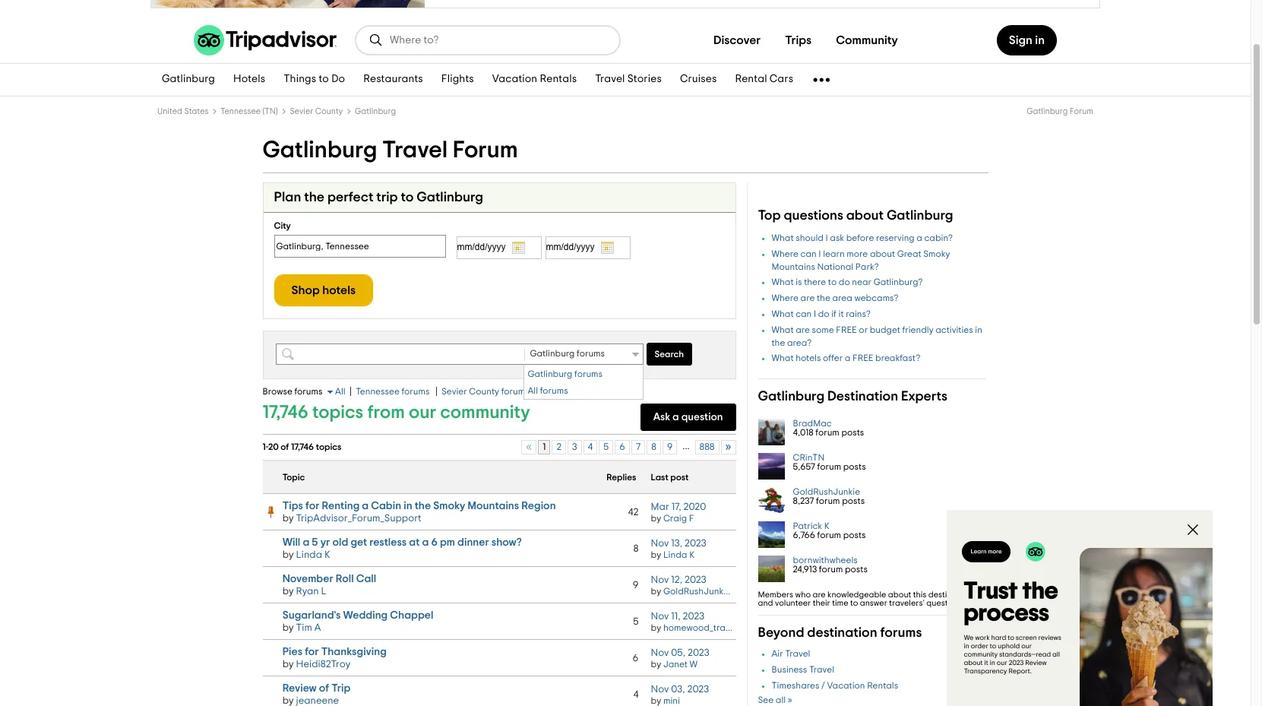 Task type: describe. For each thing, give the bounding box(es) containing it.
1 vertical spatial free
[[853, 354, 874, 363]]

a right offer
[[845, 354, 851, 363]]

do
[[331, 74, 345, 85]]

goldrushjunk... link
[[663, 586, 731, 596]]

travelers'
[[889, 599, 925, 607]]

03,
[[671, 684, 685, 694]]

2 horizontal spatial i
[[826, 233, 828, 242]]

for for pies
[[305, 646, 319, 657]]

tips
[[282, 500, 303, 512]]

1 vertical spatial are
[[796, 325, 810, 334]]

browse
[[263, 387, 292, 396]]

8,237
[[793, 496, 814, 506]]

last
[[651, 473, 669, 482]]

by for sugarland's wedding chappel
[[282, 622, 294, 633]]

trip
[[331, 683, 351, 694]]

cabin
[[371, 500, 401, 512]]

timeshares / vacation rentals link
[[772, 681, 898, 690]]

destination inside members who are knowledgeable about this destination and volunteer their time to answer travelers' questions.
[[928, 591, 972, 599]]

k inside nov 13, 2023 by linda k
[[689, 550, 695, 559]]

2 horizontal spatial 5
[[633, 616, 639, 627]]

posts for crintn 5,657 forum posts
[[843, 462, 866, 471]]

5 inside will a 5 yr old get restless at a 6 pm dinner show? by linda k
[[312, 537, 318, 548]]

1 vertical spatial 9
[[633, 580, 639, 590]]

0 vertical spatial free
[[836, 325, 857, 334]]

post
[[670, 473, 689, 482]]

tim a link
[[296, 622, 321, 633]]

by inside tips for renting a cabin in the smoky mountains region by tripadvisor_forum_support
[[282, 513, 294, 524]]

county for sevier county forums
[[469, 387, 499, 396]]

bornwithwheels
[[793, 556, 858, 565]]

gatlinburg up cabin?
[[887, 209, 953, 223]]

members who are knowledgeable about this destination and volunteer their time to answer travelers' questions.
[[758, 591, 972, 607]]

1 what from the top
[[772, 233, 794, 242]]

ask
[[830, 233, 844, 242]]

888
[[700, 442, 715, 451]]

all
[[776, 695, 786, 704]]

for for tips
[[306, 500, 320, 512]]

by for nov 03, 2023
[[651, 696, 661, 705]]

knowledgeable
[[828, 591, 886, 599]]

0 vertical spatial 4
[[588, 442, 593, 451]]

sugarland's
[[282, 610, 341, 621]]

search image
[[369, 33, 384, 48]]

pm
[[440, 537, 455, 548]]

community
[[836, 34, 898, 46]]

goldrushjunkie 8,237 forum posts
[[793, 487, 865, 506]]

sevier county link
[[290, 107, 343, 116]]

there
[[804, 278, 826, 287]]

sugarland's wedding chappel link
[[282, 610, 433, 621]]

reserving
[[876, 233, 915, 242]]

nov inside nov 03, 2023 by mini
[[651, 684, 669, 694]]

cabin?
[[924, 233, 953, 242]]

1 vertical spatial topics
[[316, 442, 342, 451]]

yr
[[320, 537, 330, 548]]

6 inside will a 5 yr old get restless at a 6 pm dinner show? by linda k
[[431, 537, 438, 548]]

about inside what should i ask before reserving a cabin? where can i learn more about great smoky mountains national park? what is there to do near gatlinburg? where are the area webcams? what can i do if it rains? what are some free or budget friendly activities in the area? what hotels offer a free breakfast?
[[870, 249, 895, 258]]

05,
[[671, 647, 686, 658]]

from
[[367, 404, 405, 422]]

webcams?
[[855, 294, 899, 303]]

goldrushjunkie image
[[758, 487, 785, 514]]

a right at
[[422, 537, 429, 548]]

tennessee (tn) link
[[221, 107, 278, 116]]

timeshares
[[772, 681, 820, 690]]

bornwithwheels 24,913 forum posts
[[793, 556, 868, 574]]

8 link
[[647, 440, 661, 455]]

great
[[897, 249, 922, 258]]

k inside patrick k 6,766 forum posts
[[824, 522, 830, 531]]

0 vertical spatial forum
[[1070, 107, 1094, 116]]

the down there
[[817, 294, 831, 303]]

posts for bornwithwheels 24,913 forum posts
[[845, 565, 868, 574]]

k inside will a 5 yr old get restless at a 6 pm dinner show? by linda k
[[324, 550, 330, 560]]

3 what from the top
[[772, 309, 794, 318]]

f
[[689, 513, 694, 523]]

travel stories
[[595, 74, 662, 85]]

in inside what should i ask before reserving a cabin? where can i learn more about great smoky mountains national park? what is there to do near gatlinburg? where are the area webcams? what can i do if it rains? what are some free or budget friendly activities in the area? what hotels offer a free breakfast?
[[975, 325, 983, 334]]

gatlinburg down "restaurants" link
[[355, 107, 396, 116]]

to inside members who are knowledgeable about this destination and volunteer their time to answer travelers' questions.
[[850, 599, 858, 607]]

goldrushjunkie link
[[793, 487, 860, 496]]

0 vertical spatial 6
[[620, 442, 625, 451]]

stories
[[628, 74, 662, 85]]

by for nov 12, 2023
[[651, 586, 661, 596]]

nov 11, 2023 by homewood_tra...
[[651, 611, 733, 632]]

by for nov 11, 2023
[[651, 623, 661, 632]]

posts for bradmac 4,018 forum posts
[[842, 428, 864, 437]]

forum inside patrick k 6,766 forum posts
[[817, 531, 841, 540]]

call
[[356, 573, 376, 584]]

1 vertical spatial advertisement region
[[947, 510, 1213, 706]]

rentals inside air travel business travel timeshares / vacation rentals see all »
[[867, 681, 898, 690]]

by for nov 13, 2023
[[651, 550, 661, 559]]

1-
[[263, 442, 268, 451]]

smoky inside what should i ask before reserving a cabin? where can i learn more about great smoky mountains national park? what is there to do near gatlinburg? where are the area webcams? what can i do if it rains? what are some free or budget friendly activities in the area? what hotels offer a free breakfast?
[[924, 249, 950, 258]]

2023 inside nov 03, 2023 by mini
[[687, 684, 709, 694]]

tammy c image
[[758, 556, 785, 582]]

cruises link
[[671, 64, 726, 96]]

tripadvisor image
[[194, 25, 337, 55]]

1 horizontal spatial i
[[819, 249, 821, 258]]

vacation rentals link
[[483, 64, 586, 96]]

gatlinburg?
[[874, 278, 923, 287]]

1 vertical spatial can
[[796, 309, 812, 318]]

nov 03, 2023 link
[[651, 684, 709, 694]]

nov for a
[[651, 611, 669, 621]]

sevier county forums link
[[442, 387, 529, 396]]

it
[[839, 309, 844, 318]]

a up great
[[917, 233, 923, 242]]

sevier for sevier county
[[290, 107, 313, 116]]

gatlinburg travel forum
[[263, 138, 518, 162]]

0 vertical spatial can
[[801, 249, 817, 258]]

nov 03, 2023 by mini
[[651, 684, 709, 705]]

our
[[409, 404, 436, 422]]

Search search field
[[390, 33, 607, 47]]

vacation inside air travel business travel timeshares / vacation rentals see all »
[[827, 681, 865, 690]]

» inside air travel business travel timeshares / vacation rentals see all »
[[788, 695, 792, 704]]

air travel link
[[772, 649, 810, 658]]

gatlinburg right trip
[[417, 191, 483, 205]]

hotels link
[[224, 64, 275, 96]]

restaurants link
[[354, 64, 432, 96]]

vacation rentals
[[492, 74, 577, 85]]

the right plan
[[304, 191, 325, 205]]

offer
[[823, 354, 843, 363]]

heidi82troy
[[296, 659, 351, 670]]

the left area?
[[772, 338, 785, 347]]

6,766
[[793, 531, 815, 540]]

browse forums
[[263, 387, 323, 396]]

tripadvisor_forum_support link
[[296, 513, 422, 524]]

1 vertical spatial 17,746
[[291, 442, 314, 451]]

gatlinburg up "bradmac"
[[758, 390, 825, 404]]

bornwithwheels link
[[793, 556, 858, 565]]

crintn 5,657 forum posts
[[793, 453, 866, 471]]

should
[[796, 233, 824, 242]]

homewood_tra...
[[663, 623, 733, 632]]

their
[[813, 599, 830, 607]]

17,
[[672, 501, 681, 512]]

0 horizontal spatial all
[[335, 387, 346, 396]]

to right trip
[[401, 191, 414, 205]]

gatlinburg forums
[[530, 349, 605, 358]]

air
[[772, 649, 783, 658]]

travel up the business travel link
[[785, 649, 810, 658]]

flights link
[[432, 64, 483, 96]]

cars
[[770, 74, 794, 85]]

nov 12, 2023 by goldrushjunk...
[[651, 574, 731, 596]]

a right ask
[[673, 412, 679, 423]]

13,
[[671, 538, 683, 548]]

this
[[913, 591, 927, 599]]

2023 for get
[[685, 538, 706, 548]]

0 vertical spatial are
[[801, 294, 815, 303]]

1 vertical spatial forum
[[453, 138, 518, 162]]

mini
[[663, 696, 680, 705]]

mountains inside what should i ask before reserving a cabin? where can i learn more about great smoky mountains national park? what is there to do near gatlinburg? where are the area webcams? what can i do if it rains? what are some free or budget friendly activities in the area? what hotels offer a free breakfast?
[[772, 262, 815, 271]]

by for pies for thanksgiving
[[282, 659, 294, 670]]

the inside tips for renting a cabin in the smoky mountains region by tripadvisor_forum_support
[[415, 500, 431, 512]]

3 link
[[568, 440, 582, 455]]

mountains inside tips for renting a cabin in the smoky mountains region by tripadvisor_forum_support
[[468, 500, 519, 512]]

craig
[[663, 513, 687, 523]]

sign in
[[1009, 34, 1045, 46]]

0 vertical spatial 8
[[651, 442, 656, 451]]

sign in link
[[997, 25, 1057, 55]]

united states link
[[157, 107, 209, 116]]

travel up /
[[809, 665, 834, 674]]

posts for goldrushjunkie 8,237 forum posts
[[842, 496, 865, 506]]

united states
[[157, 107, 209, 116]]

3
[[572, 442, 577, 451]]

all inside gatlinburg forums all forums
[[528, 386, 538, 395]]

2023 for l
[[685, 574, 706, 585]]

» link
[[721, 440, 736, 455]]

1 where from the top
[[772, 249, 799, 258]]

a
[[314, 622, 321, 633]]

tips for renting a cabin in the smoky mountains region link
[[282, 500, 556, 512]]

forum for 4,018
[[816, 428, 840, 437]]

to inside what should i ask before reserving a cabin? where can i learn more about great smoky mountains national park? what is there to do near gatlinburg? where are the area webcams? what can i do if it rains? what are some free or budget friendly activities in the area? what hotels offer a free breakfast?
[[828, 278, 837, 287]]

bradmac
[[793, 419, 832, 428]]

nov for get
[[651, 538, 669, 548]]

to left do
[[319, 74, 329, 85]]

2 horizontal spatial 6
[[633, 653, 639, 663]]

flights
[[441, 74, 474, 85]]



Task type: locate. For each thing, give the bounding box(es) containing it.
by
[[282, 513, 294, 524], [651, 513, 661, 523], [282, 550, 294, 560], [651, 550, 661, 559], [282, 586, 294, 597], [651, 586, 661, 596], [282, 622, 294, 633], [651, 623, 661, 632], [282, 659, 294, 670], [651, 659, 661, 668], [651, 696, 661, 705]]

1 horizontal spatial do
[[839, 278, 850, 287]]

2023 inside nov 13, 2023 by linda k
[[685, 538, 706, 548]]

by inside pies for thanksgiving by heidi82troy
[[282, 659, 294, 670]]

by inside nov 11, 2023 by homewood_tra...
[[651, 623, 661, 632]]

0 horizontal spatial 6
[[431, 537, 438, 548]]

0 vertical spatial mountains
[[772, 262, 815, 271]]

goldrushjunk...
[[663, 586, 731, 596]]

2023 inside nov 12, 2023 by goldrushjunk...
[[685, 574, 706, 585]]

learn
[[823, 249, 845, 258]]

to down national
[[828, 278, 837, 287]]

in right sign
[[1035, 34, 1045, 46]]

vacation down 'search' search field
[[492, 74, 538, 85]]

rental cars link
[[726, 64, 803, 96]]

by inside "mar 17, 2020 by craig f"
[[651, 513, 661, 523]]

2 nov from the top
[[651, 574, 669, 585]]

forum for 8,237
[[816, 496, 840, 506]]

9 inside 9 link
[[667, 442, 673, 451]]

patrick k link
[[793, 522, 830, 531]]

topics
[[312, 404, 363, 422], [316, 442, 342, 451]]

posts up patrick k 6,766 forum posts
[[842, 496, 865, 506]]

2 vertical spatial are
[[813, 591, 826, 599]]

0 horizontal spatial 9
[[633, 580, 639, 590]]

0 vertical spatial 5
[[604, 442, 609, 451]]

nov
[[651, 538, 669, 548], [651, 574, 669, 585], [651, 611, 669, 621], [651, 647, 669, 658], [651, 684, 669, 694]]

1 horizontal spatial sevier
[[442, 387, 467, 396]]

4 what from the top
[[772, 325, 794, 334]]

0 horizontal spatial 4
[[588, 442, 593, 451]]

heidi82troy link
[[296, 659, 351, 670]]

1 vertical spatial do
[[818, 309, 830, 318]]

are down there
[[801, 294, 815, 303]]

1 vertical spatial 4
[[633, 689, 639, 700]]

hotels
[[796, 354, 821, 363]]

all right browse forums
[[335, 387, 346, 396]]

0 horizontal spatial gatlinburg link
[[153, 64, 224, 96]]

review of trip link
[[282, 683, 351, 694]]

to
[[319, 74, 329, 85], [401, 191, 414, 205], [828, 278, 837, 287], [850, 599, 858, 607]]

9 left 12, at the right
[[633, 580, 639, 590]]

2 where from the top
[[772, 294, 799, 303]]

0 horizontal spatial mountains
[[468, 500, 519, 512]]

by down mar
[[651, 513, 661, 523]]

2023 up 'homewood_tra...'
[[683, 611, 705, 621]]

dialog
[[947, 510, 1213, 706]]

1 horizontal spatial 5
[[604, 442, 609, 451]]

2 linda k link from the left
[[663, 550, 695, 559]]

0 vertical spatial for
[[306, 500, 320, 512]]

by left 'ryan'
[[282, 586, 294, 597]]

gatlinburg forums all forums
[[528, 369, 603, 395]]

states
[[184, 107, 209, 116]]

6 left pm
[[431, 537, 438, 548]]

where down is
[[772, 294, 799, 303]]

can
[[801, 249, 817, 258], [796, 309, 812, 318]]

0 horizontal spatial rentals
[[540, 74, 577, 85]]

1 vertical spatial sevier
[[442, 387, 467, 396]]

0 horizontal spatial of
[[281, 442, 289, 451]]

a inside tips for renting a cabin in the smoky mountains region by tripadvisor_forum_support
[[362, 500, 369, 512]]

forum for 5,657
[[817, 462, 841, 471]]

1 linda k link from the left
[[296, 550, 330, 560]]

...
[[683, 442, 690, 451]]

tennessee forums
[[356, 387, 430, 396]]

by down the will
[[282, 550, 294, 560]]

nov 12, 2023 link
[[651, 574, 706, 585]]

by for november roll call
[[282, 586, 294, 597]]

by down nov 11, 2023 link
[[651, 623, 661, 632]]

area?
[[787, 338, 812, 347]]

tripadvisor_forum_support
[[296, 513, 422, 524]]

1 horizontal spatial 9
[[667, 442, 673, 451]]

forum inside bradmac 4,018 forum posts
[[816, 428, 840, 437]]

do
[[839, 278, 850, 287], [818, 309, 830, 318]]

1 horizontal spatial rentals
[[867, 681, 898, 690]]

nov left 12, at the right
[[651, 574, 669, 585]]

888 link
[[695, 440, 719, 455]]

questions
[[784, 209, 844, 223]]

linda down yr
[[296, 550, 322, 560]]

for inside pies for thanksgiving by heidi82troy
[[305, 646, 319, 657]]

None text field
[[298, 349, 524, 364]]

trips button
[[773, 25, 824, 55]]

sevier county forums
[[442, 387, 529, 396]]

nov up "mini" link
[[651, 684, 669, 694]]

City text field
[[274, 235, 446, 258]]

1 horizontal spatial all
[[528, 386, 538, 395]]

forum right 24,913
[[819, 565, 843, 574]]

1 horizontal spatial mm/dd/yyyy
[[546, 242, 595, 252]]

1 vertical spatial i
[[819, 249, 821, 258]]

5
[[604, 442, 609, 451], [312, 537, 318, 548], [633, 616, 639, 627]]

0 vertical spatial topics
[[312, 404, 363, 422]]

l
[[321, 586, 327, 597]]

and
[[758, 599, 773, 607]]

business
[[772, 665, 807, 674]]

2023 for a
[[683, 611, 705, 621]]

1 vertical spatial tennessee
[[356, 387, 400, 396]]

bradmac image
[[758, 419, 785, 446]]

0 vertical spatial sevier
[[290, 107, 313, 116]]

advertisement region
[[0, 0, 1251, 11], [947, 510, 1213, 706]]

about inside members who are knowledgeable about this destination and volunteer their time to answer travelers' questions.
[[888, 591, 911, 599]]

nov inside nov 12, 2023 by goldrushjunk...
[[651, 574, 669, 585]]

forum inside the crintn 5,657 forum posts
[[817, 462, 841, 471]]

the right the cabin at the bottom left
[[415, 500, 431, 512]]

0 vertical spatial i
[[826, 233, 828, 242]]

by inside nov 12, 2023 by goldrushjunk...
[[651, 586, 661, 596]]

nov inside nov 13, 2023 by linda k
[[651, 538, 669, 548]]

smoky down cabin?
[[924, 249, 950, 258]]

0 horizontal spatial 5
[[312, 537, 318, 548]]

None submit
[[274, 274, 373, 306], [646, 343, 692, 366], [274, 274, 373, 306], [646, 343, 692, 366]]

0 horizontal spatial tennessee
[[221, 107, 261, 116]]

if
[[832, 309, 837, 318]]

9 link
[[663, 440, 677, 455]]

by inside nov 03, 2023 by mini
[[651, 696, 661, 705]]

posts inside bradmac 4,018 forum posts
[[842, 428, 864, 437]]

by inside november roll call by ryan l
[[282, 586, 294, 597]]

will a 5 yr old get restless at a 6 pm dinner show? link
[[282, 537, 522, 548]]

1 horizontal spatial destination
[[928, 591, 972, 599]]

by left mini
[[651, 696, 661, 705]]

posts down gatlinburg destination experts
[[842, 428, 864, 437]]

gatlinburg link down "restaurants" link
[[355, 107, 396, 116]]

1 linda from the left
[[296, 550, 322, 560]]

forum right 6,766 at the right of page
[[817, 531, 841, 540]]

4 link
[[583, 440, 597, 455]]

2 vertical spatial 5
[[633, 616, 639, 627]]

1 vertical spatial smoky
[[433, 500, 466, 512]]

county up community on the bottom left
[[469, 387, 499, 396]]

0 vertical spatial vacation
[[492, 74, 538, 85]]

rental
[[735, 74, 767, 85]]

posts
[[842, 428, 864, 437], [843, 462, 866, 471], [842, 496, 865, 506], [843, 531, 866, 540], [845, 565, 868, 574]]

tennessee for tennessee forums
[[356, 387, 400, 396]]

1 horizontal spatial linda k link
[[663, 550, 695, 559]]

ask
[[653, 412, 670, 423]]

1 horizontal spatial in
[[975, 325, 983, 334]]

0 vertical spatial about
[[846, 209, 884, 223]]

2 what from the top
[[772, 278, 794, 287]]

linda inside will a 5 yr old get restless at a 6 pm dinner show? by linda k
[[296, 550, 322, 560]]

1 vertical spatial 6
[[431, 537, 438, 548]]

roll
[[336, 573, 354, 584]]

linda k link for 13,
[[663, 550, 695, 559]]

where down should
[[772, 249, 799, 258]]

smoky
[[924, 249, 950, 258], [433, 500, 466, 512]]

gatlinburg link
[[153, 64, 224, 96], [355, 107, 396, 116]]

0 vertical spatial advertisement region
[[0, 0, 1251, 11]]

1 vertical spatial for
[[305, 646, 319, 657]]

2 horizontal spatial in
[[1035, 34, 1045, 46]]

travel up trip
[[382, 138, 448, 162]]

forum
[[1070, 107, 1094, 116], [453, 138, 518, 162]]

sticky image
[[264, 503, 277, 521]]

tips for renting a cabin in the smoky mountains region by tripadvisor_forum_support
[[282, 500, 556, 524]]

travel stories link
[[586, 64, 671, 96]]

review of trip
[[282, 683, 351, 694]]

are right who
[[813, 591, 826, 599]]

2023 right 13,
[[685, 538, 706, 548]]

a
[[917, 233, 923, 242], [845, 354, 851, 363], [673, 412, 679, 423], [362, 500, 369, 512], [303, 537, 310, 548], [422, 537, 429, 548]]

do up area
[[839, 278, 850, 287]]

to right time
[[850, 599, 858, 607]]

questions.
[[927, 599, 966, 607]]

travel left the stories
[[595, 74, 625, 85]]

1 horizontal spatial 4
[[633, 689, 639, 700]]

1 horizontal spatial »
[[788, 695, 792, 704]]

are inside members who are knowledgeable about this destination and volunteer their time to answer travelers' questions.
[[813, 591, 826, 599]]

gatlinburg
[[162, 74, 215, 85], [355, 107, 396, 116], [1027, 107, 1068, 116], [263, 138, 377, 162], [417, 191, 483, 205], [887, 209, 953, 223], [530, 349, 575, 358], [528, 369, 573, 379], [758, 390, 825, 404]]

linda k link for a
[[296, 550, 330, 560]]

6 left janet
[[633, 653, 639, 663]]

near
[[852, 278, 872, 287]]

for
[[306, 500, 320, 512], [305, 646, 319, 657]]

17,746
[[263, 404, 308, 422], [291, 442, 314, 451]]

2 mm/dd/yyyy from the left
[[546, 242, 595, 252]]

are up area?
[[796, 325, 810, 334]]

destination down time
[[807, 626, 878, 640]]

0 horizontal spatial 8
[[633, 543, 639, 554]]

1 vertical spatial of
[[319, 683, 329, 694]]

county for sevier county
[[315, 107, 343, 116]]

sign
[[1009, 34, 1033, 46]]

0 horizontal spatial vacation
[[492, 74, 538, 85]]

tennessee left (tn)
[[221, 107, 261, 116]]

bradmac 4,018 forum posts
[[793, 419, 864, 437]]

0 horizontal spatial sevier
[[290, 107, 313, 116]]

1 vertical spatial where
[[772, 294, 799, 303]]

mountains up show?
[[468, 500, 519, 512]]

1 horizontal spatial gatlinburg link
[[355, 107, 396, 116]]

who
[[795, 591, 811, 599]]

5 nov from the top
[[651, 684, 669, 694]]

1 horizontal spatial 8
[[651, 442, 656, 451]]

in inside sign in "link"
[[1035, 34, 1045, 46]]

1 horizontal spatial county
[[469, 387, 499, 396]]

5 what from the top
[[772, 354, 794, 363]]

nov inside nov 11, 2023 by homewood_tra...
[[651, 611, 669, 621]]

1 horizontal spatial 6
[[620, 442, 625, 451]]

1 horizontal spatial vacation
[[827, 681, 865, 690]]

2 vertical spatial in
[[404, 500, 412, 512]]

1 nov from the top
[[651, 538, 669, 548]]

wedding
[[343, 610, 388, 621]]

0 vertical spatial county
[[315, 107, 343, 116]]

1 horizontal spatial tennessee
[[356, 387, 400, 396]]

0 horizontal spatial i
[[814, 309, 816, 318]]

posts inside the goldrushjunkie 8,237 forum posts
[[842, 496, 865, 506]]

rentals left travel stories
[[540, 74, 577, 85]]

2 vertical spatial i
[[814, 309, 816, 318]]

4 nov from the top
[[651, 647, 669, 658]]

sevier right (tn)
[[290, 107, 313, 116]]

sevier for sevier county forums
[[442, 387, 467, 396]]

1 vertical spatial in
[[975, 325, 983, 334]]

17,746 down browse forums
[[263, 404, 308, 422]]

do left if
[[818, 309, 830, 318]]

gatlinburg up gatlinburg forums all forums
[[530, 349, 575, 358]]

gatlinburg inside gatlinburg forums all forums
[[528, 369, 573, 379]]

community
[[440, 404, 530, 422]]

plan the perfect trip to gatlinburg
[[274, 191, 483, 205]]

smoky inside tips for renting a cabin in the smoky mountains region by tripadvisor_forum_support
[[433, 500, 466, 512]]

gatlinburg up "united states" link
[[162, 74, 215, 85]]

about up park?
[[870, 249, 895, 258]]

can down should
[[801, 249, 817, 258]]

5 right "4" link
[[604, 442, 609, 451]]

travel inside travel stories link
[[595, 74, 625, 85]]

linda k link down nov 13, 2023 link
[[663, 550, 695, 559]]

in inside tips for renting a cabin in the smoky mountains region by tripadvisor_forum_support
[[404, 500, 412, 512]]

gatlinburg down the sevier county link
[[263, 138, 377, 162]]

tennessee up "from"
[[356, 387, 400, 396]]

last post
[[651, 473, 689, 482]]

about left this
[[888, 591, 911, 599]]

review
[[282, 683, 317, 694]]

some
[[812, 325, 834, 334]]

breakfast?
[[876, 354, 921, 363]]

1 vertical spatial county
[[469, 387, 499, 396]]

0 vertical spatial gatlinburg link
[[153, 64, 224, 96]]

rentals right /
[[867, 681, 898, 690]]

8 down '42'
[[633, 543, 639, 554]]

of left the trip
[[319, 683, 329, 694]]

1 horizontal spatial of
[[319, 683, 329, 694]]

nov left 13,
[[651, 538, 669, 548]]

patrick k image
[[758, 522, 785, 548]]

mountains up is
[[772, 262, 815, 271]]

things
[[284, 74, 316, 85]]

0 horizontal spatial county
[[315, 107, 343, 116]]

1 vertical spatial vacation
[[827, 681, 865, 690]]

5 left yr
[[312, 537, 318, 548]]

1 horizontal spatial linda
[[663, 550, 687, 559]]

posts up the bornwithwheels 24,913 forum posts
[[843, 531, 866, 540]]

2 horizontal spatial k
[[824, 522, 830, 531]]

2023 up goldrushjunk...
[[685, 574, 706, 585]]

about
[[846, 209, 884, 223], [870, 249, 895, 258], [888, 591, 911, 599]]

posts inside the bornwithwheels 24,913 forum posts
[[845, 565, 868, 574]]

8
[[651, 442, 656, 451], [633, 543, 639, 554]]

2 vertical spatial about
[[888, 591, 911, 599]]

forum right "4,018"
[[816, 428, 840, 437]]

0 vertical spatial rentals
[[540, 74, 577, 85]]

rentals
[[540, 74, 577, 85], [867, 681, 898, 690]]

1 vertical spatial destination
[[807, 626, 878, 640]]

by inside will a 5 yr old get restless at a 6 pm dinner show? by linda k
[[282, 550, 294, 560]]

posts up knowledgeable on the right bottom of page
[[845, 565, 868, 574]]

for up heidi82troy
[[305, 646, 319, 657]]

7
[[636, 442, 641, 451]]

forum inside the bornwithwheels 24,913 forum posts
[[819, 565, 843, 574]]

goldrushjunkie
[[793, 487, 860, 496]]

by for mar 17, 2020
[[651, 513, 661, 523]]

linda k link
[[296, 550, 330, 560], [663, 550, 695, 559]]

1 mm/dd/yyyy from the left
[[457, 242, 506, 252]]

by inside nov 05, 2023 by janet w
[[651, 659, 661, 668]]

2023 inside nov 05, 2023 by janet w
[[688, 647, 710, 658]]

1 vertical spatial 5
[[312, 537, 318, 548]]

by down nov 13, 2023 link
[[651, 550, 661, 559]]

nov inside nov 05, 2023 by janet w
[[651, 647, 669, 658]]

1 horizontal spatial smoky
[[924, 249, 950, 258]]

4 left "mini" link
[[633, 689, 639, 700]]

0 vertical spatial tennessee
[[221, 107, 261, 116]]

of right 20
[[281, 442, 289, 451]]

county down do
[[315, 107, 343, 116]]

smoky up pm
[[433, 500, 466, 512]]

2023 right 03, on the right bottom
[[687, 684, 709, 694]]

7 link
[[631, 440, 645, 455]]

beyond destination forums
[[758, 626, 922, 640]]

by down tips
[[282, 513, 294, 524]]

gatlinburg link up "united states" link
[[153, 64, 224, 96]]

linda inside nov 13, 2023 by linda k
[[663, 550, 687, 559]]

by for nov 05, 2023
[[651, 659, 661, 668]]

2023 inside nov 11, 2023 by homewood_tra...
[[683, 611, 705, 621]]

gatlinburg down sign in
[[1027, 107, 1068, 116]]

2 vertical spatial 6
[[633, 653, 639, 663]]

0 vertical spatial in
[[1035, 34, 1045, 46]]

0 horizontal spatial forum
[[453, 138, 518, 162]]

9 right 8 link
[[667, 442, 673, 451]]

3 nov from the top
[[651, 611, 669, 621]]

budget
[[870, 325, 900, 334]]

area
[[833, 294, 853, 303]]

sugarland's wedding chappel by tim a
[[282, 610, 433, 633]]

2 linda from the left
[[663, 550, 687, 559]]

by inside sugarland's wedding chappel by tim a
[[282, 622, 294, 633]]

janet
[[663, 659, 688, 668]]

forum for 24,913
[[819, 565, 843, 574]]

1 vertical spatial mountains
[[468, 500, 519, 512]]

1 horizontal spatial k
[[689, 550, 695, 559]]

a right the will
[[303, 537, 310, 548]]

0 vertical spatial 9
[[667, 442, 673, 451]]

time
[[832, 599, 849, 607]]

4 right '3'
[[588, 442, 593, 451]]

0 horizontal spatial »
[[725, 441, 731, 453]]

crintn image
[[758, 453, 785, 480]]

1 vertical spatial gatlinburg link
[[355, 107, 396, 116]]

nov 05, 2023 by janet w
[[651, 647, 710, 668]]

destination right this
[[928, 591, 972, 599]]

free down or at the top right of the page
[[853, 354, 874, 363]]

posts up goldrushjunkie
[[843, 462, 866, 471]]

» inside » link
[[725, 441, 731, 453]]

i left the ask
[[826, 233, 828, 242]]

0 vertical spatial destination
[[928, 591, 972, 599]]

0 horizontal spatial in
[[404, 500, 412, 512]]

posts inside the crintn 5,657 forum posts
[[843, 462, 866, 471]]

5 left 11,
[[633, 616, 639, 627]]

by inside nov 13, 2023 by linda k
[[651, 550, 661, 559]]

posts inside patrick k 6,766 forum posts
[[843, 531, 866, 540]]

0 vertical spatial of
[[281, 442, 289, 451]]

forum right 5,657
[[817, 462, 841, 471]]

None search field
[[356, 27, 619, 54]]

0 vertical spatial 17,746
[[263, 404, 308, 422]]

plan
[[274, 191, 301, 205]]

forum inside the goldrushjunkie 8,237 forum posts
[[816, 496, 840, 506]]

restless
[[369, 537, 407, 548]]

2023 up w
[[688, 647, 710, 658]]

can up area?
[[796, 309, 812, 318]]

0 vertical spatial where
[[772, 249, 799, 258]]

for inside tips for renting a cabin in the smoky mountains region by tripadvisor_forum_support
[[306, 500, 320, 512]]

0 vertical spatial do
[[839, 278, 850, 287]]

forum right 8,237
[[816, 496, 840, 506]]

0 horizontal spatial do
[[818, 309, 830, 318]]

0 horizontal spatial destination
[[807, 626, 878, 640]]

nov for l
[[651, 574, 669, 585]]

linda down 13,
[[663, 550, 687, 559]]

november roll call link
[[282, 573, 376, 584]]

tennessee for tennessee (tn)
[[221, 107, 261, 116]]

in right activities
[[975, 325, 983, 334]]

close image
[[1185, 521, 1202, 538]]

by left janet
[[651, 659, 661, 668]]

» right the all at the bottom of the page
[[788, 695, 792, 704]]

top
[[758, 209, 781, 223]]

free down it
[[836, 325, 857, 334]]

will
[[282, 537, 300, 548]]

trips
[[785, 34, 812, 46]]

1 horizontal spatial forum
[[1070, 107, 1094, 116]]

crintn
[[793, 453, 825, 462]]

nov 11, 2023 link
[[651, 611, 705, 621]]

november roll call by ryan l
[[282, 573, 376, 597]]

about up 'before'
[[846, 209, 884, 223]]



Task type: vqa. For each thing, say whether or not it's contained in the screenshot.
THE REVIEW
yes



